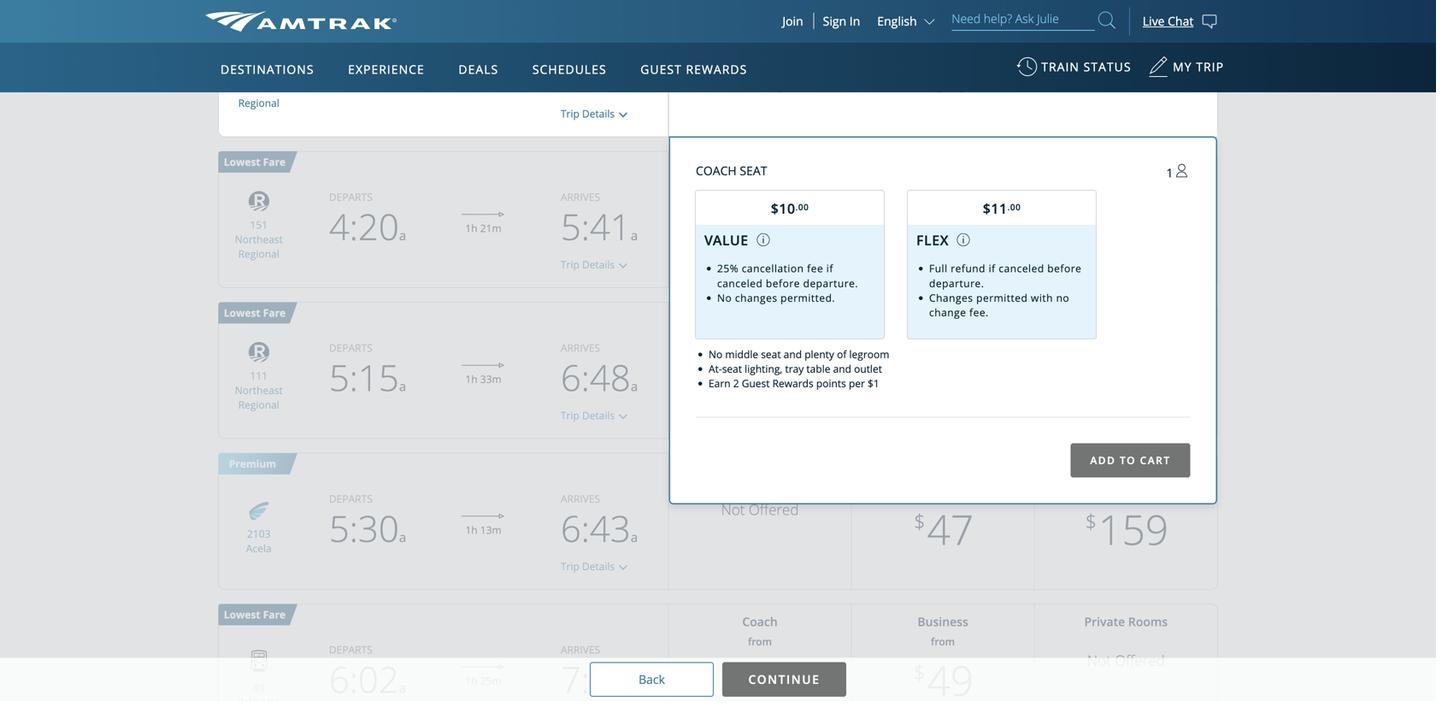 Task type: locate. For each thing, give the bounding box(es) containing it.
fare family info image
[[753, 233, 770, 246], [953, 233, 970, 246]]

1 lowest fare from the top
[[224, 4, 286, 18]]

of
[[837, 347, 847, 361]]

2 northeast regional train icon image from the top
[[242, 187, 276, 216]]

0 horizontal spatial fare family info image
[[753, 233, 770, 246]]

$10 .00
[[771, 199, 809, 218]]

0 vertical spatial no
[[717, 291, 732, 305]]

northeast down 67 in the left top of the page
[[235, 81, 283, 95]]

a for 6:48
[[631, 378, 638, 395]]

fare up destinations
[[263, 4, 286, 18]]

.00 up fee
[[796, 201, 809, 213]]

fare family info image up cancellation
[[753, 233, 770, 246]]

sign in button
[[823, 13, 861, 29]]

regional for 5:15
[[238, 397, 279, 412]]

lowest fare up destinations
[[224, 4, 286, 18]]

northeast down 151
[[235, 232, 283, 246]]

2 lowest fare from the top
[[224, 155, 286, 169]]

trip
[[561, 107, 580, 121]]

rewards
[[686, 61, 748, 77], [773, 376, 814, 390]]

with
[[1031, 291, 1053, 305]]

regional down 111
[[238, 397, 279, 412]]

25%
[[717, 261, 739, 276]]

5:41 a
[[561, 202, 638, 251]]

1 horizontal spatial canceled
[[999, 261, 1045, 276]]

0 vertical spatial rewards
[[686, 61, 748, 77]]

2 1h from the top
[[466, 221, 478, 235]]

northeast
[[235, 81, 283, 95], [235, 232, 283, 246], [235, 383, 283, 397]]

seat up lighting,
[[761, 347, 781, 361]]

full
[[930, 261, 948, 276]]

amtrak image
[[205, 11, 397, 32]]

1 horizontal spatial departure.
[[930, 276, 985, 290]]

schedules link
[[526, 43, 614, 92]]

2 lowest from the top
[[224, 155, 261, 169]]

1 horizontal spatial if
[[989, 261, 996, 276]]

3 lowest fare from the top
[[224, 306, 286, 320]]

1h for 5:30
[[466, 523, 478, 537]]

fare for 12:20
[[263, 4, 286, 18]]

1h 13m
[[466, 523, 502, 537]]

lowest up destinations
[[224, 4, 261, 18]]

a inside the 1:45 a
[[631, 76, 638, 93]]

lowest
[[224, 4, 261, 18], [224, 155, 261, 169], [224, 306, 261, 320], [224, 608, 261, 622]]

fee
[[807, 261, 824, 276]]

2 .00 from the left
[[1008, 201, 1021, 213]]

0 horizontal spatial .00
[[796, 201, 809, 213]]

a for 5:41
[[631, 227, 638, 244]]

2 vertical spatial northeast regional link
[[235, 383, 283, 412]]

1 departure. from the left
[[803, 276, 859, 290]]

canceled up permitted
[[999, 261, 1045, 276]]

if right fee
[[827, 261, 834, 276]]

2 regional from the top
[[238, 247, 279, 261]]

.00 for $10
[[796, 201, 809, 213]]

1 vertical spatial 1h 25m
[[466, 674, 502, 688]]

regional inside 111 northeast regional
[[238, 397, 279, 412]]

banner
[[0, 0, 1437, 395]]

0 horizontal spatial departure.
[[803, 276, 859, 290]]

2 vertical spatial northeast
[[235, 383, 283, 397]]

1 northeast from the top
[[235, 81, 283, 95]]

0 vertical spatial 1h 25m
[[466, 70, 502, 84]]

111
[[250, 369, 268, 383]]

english button
[[878, 13, 939, 29]]

67
[[253, 67, 265, 81]]

1 horizontal spatial seat
[[761, 347, 781, 361]]

2 fare family info image from the left
[[953, 233, 970, 246]]

33m
[[480, 372, 502, 386]]

1 vertical spatial regional
[[238, 247, 279, 261]]

0 horizontal spatial rewards
[[686, 61, 748, 77]]

1 1h from the top
[[466, 70, 478, 84]]

1:45
[[561, 51, 631, 100]]

$11
[[983, 199, 1008, 218]]

12:20
[[319, 51, 409, 100]]

0 vertical spatial 25m
[[480, 70, 502, 84]]

destinations
[[221, 61, 314, 77]]

3 northeast regional link from the top
[[235, 383, 283, 412]]

live
[[1143, 13, 1165, 29]]

a inside 5:41 a
[[631, 227, 638, 244]]

northeast regional link down 151
[[235, 232, 283, 261]]

fare up palmetto train icon
[[263, 608, 286, 622]]

no up at-
[[709, 347, 723, 361]]

fare family info image for flex
[[953, 233, 970, 246]]

coach seat
[[696, 163, 767, 179]]

25% cancellation fee if canceled before departure. no changes permitted.
[[717, 261, 859, 305]]

0 horizontal spatial guest
[[641, 61, 682, 77]]

1 vertical spatial no
[[709, 347, 723, 361]]

guest right the 1:45 a
[[641, 61, 682, 77]]

1 horizontal spatial guest
[[742, 376, 770, 390]]

1 vertical spatial 25m
[[480, 674, 502, 688]]

departure. up changes
[[930, 276, 985, 290]]

guest
[[641, 61, 682, 77], [742, 376, 770, 390]]

points
[[817, 376, 846, 390]]

3 lowest from the top
[[224, 306, 261, 320]]

1 horizontal spatial .00
[[1008, 201, 1021, 213]]

2 northeast regional link from the top
[[235, 232, 283, 261]]

northeast regional train icon image
[[242, 36, 276, 65], [242, 187, 276, 216], [242, 338, 276, 367]]

lowest fare up 151
[[224, 155, 286, 169]]

lowest fare
[[224, 4, 286, 18], [224, 155, 286, 169], [224, 306, 286, 320], [224, 608, 286, 622]]

no
[[717, 291, 732, 305], [709, 347, 723, 361]]

1 vertical spatial rewards
[[773, 376, 814, 390]]

train status link
[[1017, 50, 1132, 92]]

northeast down 111
[[235, 383, 283, 397]]

search icon image
[[1099, 8, 1116, 32]]

departure. down fee
[[803, 276, 859, 290]]

25m
[[480, 70, 502, 84], [480, 674, 502, 688]]

1 regional from the top
[[238, 96, 279, 110]]

0 horizontal spatial before
[[766, 276, 800, 290]]

2 if from the left
[[989, 261, 996, 276]]

2 departure. from the left
[[930, 276, 985, 290]]

1 lowest from the top
[[224, 4, 261, 18]]

25m for 67
[[480, 70, 502, 84]]

a inside 6:43 a
[[631, 529, 638, 546]]

northeast regional link for 12:20
[[235, 81, 283, 110]]

permitted
[[977, 291, 1028, 305]]

guest down lighting,
[[742, 376, 770, 390]]

lowest fare up 111
[[224, 306, 286, 320]]

and down of
[[833, 362, 852, 376]]

0 horizontal spatial and
[[784, 347, 802, 361]]

1 northeast regional link from the top
[[235, 81, 283, 110]]

destinations button
[[214, 45, 321, 93]]

2 northeast from the top
[[235, 232, 283, 246]]

4 lowest from the top
[[224, 608, 261, 622]]

canceled down 25%
[[717, 276, 763, 290]]

before inside 25% cancellation fee if canceled before departure. no changes permitted.
[[766, 276, 800, 290]]

seat up 2
[[722, 362, 742, 376]]

northeast regional train icon image for 12:20
[[242, 36, 276, 65]]

1
[[1167, 165, 1174, 181]]

lowest up palmetto train icon
[[224, 608, 261, 622]]

1 fare family info image from the left
[[753, 233, 770, 246]]

3 fare from the top
[[263, 306, 286, 320]]

regional
[[238, 96, 279, 110], [238, 247, 279, 261], [238, 397, 279, 412]]

rewards inside popup button
[[686, 61, 748, 77]]

0 vertical spatial regional
[[238, 96, 279, 110]]

Please enter your search item search field
[[952, 9, 1095, 31]]

seat
[[761, 347, 781, 361], [722, 362, 742, 376]]

4 1h from the top
[[466, 523, 478, 537]]

tray
[[785, 362, 804, 376]]

a for 4:20
[[399, 227, 406, 244]]

0 vertical spatial northeast
[[235, 81, 283, 95]]

3 northeast regional train icon image from the top
[[242, 338, 276, 367]]

.00 inside $11 .00
[[1008, 201, 1021, 213]]

continue button
[[723, 662, 847, 697]]

in
[[850, 13, 861, 29]]

northeast regional train icon image up 67 in the left top of the page
[[242, 36, 276, 65]]

acela train icon image
[[242, 496, 276, 525]]

back
[[639, 671, 665, 688]]

1h 33m
[[466, 372, 502, 386]]

2
[[733, 376, 739, 390]]

full refund if canceled before departure. changes permitted with no change fee.
[[930, 261, 1082, 320]]

status
[[1084, 59, 1132, 75]]

lowest fare up palmetto train icon
[[224, 608, 286, 622]]

no
[[1057, 291, 1070, 305]]

join
[[783, 13, 804, 29]]

6:43
[[561, 504, 631, 553]]

fare up 151
[[263, 155, 286, 169]]

a inside 12:20 a
[[409, 76, 417, 93]]

1 vertical spatial northeast regional link
[[235, 232, 283, 261]]

1 vertical spatial northeast
[[235, 232, 283, 246]]

2 vertical spatial regional
[[238, 397, 279, 412]]

northeast regional link down 111
[[235, 383, 283, 412]]

northeast regional link down 67 in the left top of the page
[[235, 81, 283, 110]]

0 horizontal spatial canceled
[[717, 276, 763, 290]]

changes
[[735, 291, 778, 305]]

2 1h 25m from the top
[[466, 674, 502, 688]]

acela
[[246, 541, 272, 555]]

1 horizontal spatial before
[[1048, 261, 1082, 276]]

and up tray
[[784, 347, 802, 361]]

before up no on the right
[[1048, 261, 1082, 276]]

2 25m from the top
[[480, 674, 502, 688]]

a
[[409, 76, 417, 93], [631, 76, 638, 93], [399, 227, 406, 244], [631, 227, 638, 244], [399, 378, 406, 395], [631, 378, 638, 395], [399, 529, 406, 546], [631, 529, 638, 546], [399, 680, 406, 697], [631, 680, 638, 697]]

departure. inside 25% cancellation fee if canceled before departure. no changes permitted.
[[803, 276, 859, 290]]

deals
[[459, 61, 499, 77]]

1 vertical spatial northeast regional train icon image
[[242, 187, 276, 216]]

fare family info image up refund
[[953, 233, 970, 246]]

lowest for 4:20
[[224, 155, 261, 169]]

1 1h 25m from the top
[[466, 70, 502, 84]]

4:20 a
[[329, 202, 406, 251]]

regional inside 67 northeast regional
[[238, 96, 279, 110]]

1h for 5:15
[[466, 372, 478, 386]]

5 1h from the top
[[466, 674, 478, 688]]

a inside 6:48 a
[[631, 378, 638, 395]]

0 vertical spatial northeast regional link
[[235, 81, 283, 110]]

4 lowest fare from the top
[[224, 608, 286, 622]]

0 vertical spatial guest
[[641, 61, 682, 77]]

2 fare from the top
[[263, 155, 286, 169]]

seat
[[740, 163, 767, 179]]

1 fare from the top
[[263, 4, 286, 18]]

1 if from the left
[[827, 261, 834, 276]]

no down 25%
[[717, 291, 732, 305]]

lowest up 111
[[224, 306, 261, 320]]

a for 5:15
[[399, 378, 406, 395]]

northeast regional train icon image up 151
[[242, 187, 276, 216]]

0 vertical spatial northeast regional train icon image
[[242, 36, 276, 65]]

$1
[[868, 376, 880, 390]]

regional down 67 in the left top of the page
[[238, 96, 279, 110]]

my
[[1173, 59, 1193, 75]]

plenty
[[805, 347, 835, 361]]

a inside 5:30 a
[[399, 529, 406, 546]]

.00
[[796, 201, 809, 213], [1008, 201, 1021, 213]]

1 25m from the top
[[480, 70, 502, 84]]

3 northeast from the top
[[235, 383, 283, 397]]

2103
[[247, 527, 271, 541]]

lowest up 151
[[224, 155, 261, 169]]

northeast regional train icon image up 111
[[242, 338, 276, 367]]

.00 inside $10 .00
[[796, 201, 809, 213]]

3 1h from the top
[[466, 372, 478, 386]]

per
[[849, 376, 865, 390]]

before down cancellation
[[766, 276, 800, 290]]

5:15
[[329, 353, 399, 402]]

if right refund
[[989, 261, 996, 276]]

.00 up full refund if canceled before departure. changes permitted with no change fee.
[[1008, 201, 1021, 213]]

coach
[[696, 163, 737, 179]]

1h 25m
[[466, 70, 502, 84], [466, 674, 502, 688]]

1 horizontal spatial fare family info image
[[953, 233, 970, 246]]

a for 12:20
[[409, 76, 417, 93]]

1 horizontal spatial rewards
[[773, 376, 814, 390]]

1 .00 from the left
[[796, 201, 809, 213]]

3 regional from the top
[[238, 397, 279, 412]]

1 vertical spatial guest
[[742, 376, 770, 390]]

regional down 151
[[238, 247, 279, 261]]

0 horizontal spatial if
[[827, 261, 834, 276]]

my trip button
[[1149, 50, 1225, 92]]

2 vertical spatial northeast regional train icon image
[[242, 338, 276, 367]]

flex
[[917, 231, 953, 249]]

outlet
[[854, 362, 882, 376]]

1 northeast regional train icon image from the top
[[242, 36, 276, 65]]

regional inside 151 northeast regional
[[238, 247, 279, 261]]

fare up 111
[[263, 306, 286, 320]]

a inside 5:15 a
[[399, 378, 406, 395]]

1h for 4:20
[[466, 221, 478, 235]]

a inside '4:20 a'
[[399, 227, 406, 244]]

application
[[269, 143, 679, 382]]



Task type: vqa. For each thing, say whether or not it's contained in the screenshot.
the Conditions
no



Task type: describe. For each thing, give the bounding box(es) containing it.
changes
[[930, 291, 974, 305]]

before inside full refund if canceled before departure. changes permitted with no change fee.
[[1048, 261, 1082, 276]]

train
[[1042, 59, 1080, 75]]

151
[[250, 218, 268, 232]]

111 northeast regional
[[235, 369, 283, 412]]

0 horizontal spatial seat
[[722, 362, 742, 376]]

if inside full refund if canceled before departure. changes permitted with no change fee.
[[989, 261, 996, 276]]

guest inside popup button
[[641, 61, 682, 77]]

value
[[705, 231, 753, 249]]

northeast regional link for 4:20
[[235, 232, 283, 261]]

trip
[[1197, 59, 1225, 75]]

sign in
[[823, 13, 861, 29]]

a for 6:43
[[631, 529, 638, 546]]

premium
[[229, 457, 276, 471]]

train status
[[1042, 59, 1132, 75]]

12:20 a
[[319, 51, 417, 100]]

earn
[[709, 376, 731, 390]]

fare family info image for value
[[753, 233, 770, 246]]

4:20
[[329, 202, 399, 251]]

at-
[[709, 362, 722, 376]]

lowest fare for 4:20
[[224, 155, 286, 169]]

banner containing join
[[0, 0, 1437, 395]]

1h 25m for 67
[[466, 70, 502, 84]]

back button
[[590, 662, 714, 697]]

change
[[930, 305, 967, 320]]

1h 25m for 89
[[466, 674, 502, 688]]

northeast for 12:20
[[235, 81, 283, 95]]

a for 1:45
[[631, 76, 638, 93]]

experience button
[[341, 45, 432, 93]]

permitted.
[[781, 291, 836, 305]]

guest inside no middle seat and plenty of legroom at-seat lighting, tray table and outlet earn 2 guest rewards points per $1
[[742, 376, 770, 390]]

5:30 a
[[329, 504, 406, 553]]

$11 .00
[[983, 199, 1021, 218]]

guest rewards button
[[634, 45, 755, 93]]

1 horizontal spatial and
[[833, 362, 852, 376]]

fare for 5:15
[[263, 306, 286, 320]]

northeast for 4:20
[[235, 232, 283, 246]]

no inside 25% cancellation fee if canceled before departure. no changes permitted.
[[717, 291, 732, 305]]

chat
[[1168, 13, 1194, 29]]

canceled inside full refund if canceled before departure. changes permitted with no change fee.
[[999, 261, 1045, 276]]

lowest fare for 5:15
[[224, 306, 286, 320]]

northeast for 5:15
[[235, 383, 283, 397]]

northeast regional train icon image for 4:20
[[242, 187, 276, 216]]

add
[[1091, 453, 1116, 467]]

67 northeast regional
[[235, 67, 283, 110]]

english
[[878, 13, 917, 29]]

5:15 a
[[329, 353, 406, 402]]

to
[[1120, 453, 1137, 467]]

experience
[[348, 61, 425, 77]]

acela link
[[246, 541, 272, 555]]

5:30
[[329, 504, 399, 553]]

4 fare from the top
[[263, 608, 286, 622]]

live chat button
[[1130, 0, 1231, 43]]

no middle seat and plenty of legroom at-seat lighting, tray table and outlet earn 2 guest rewards points per $1
[[709, 347, 890, 390]]

fare for 4:20
[[263, 155, 286, 169]]

13m
[[480, 523, 502, 537]]

deals button
[[452, 45, 506, 93]]

join button
[[772, 13, 815, 29]]

6:43 a
[[561, 504, 638, 553]]

lowest fare for 12:20
[[224, 4, 286, 18]]

table
[[807, 362, 831, 376]]

1h for 12:20
[[466, 70, 478, 84]]

25m for 89
[[480, 674, 502, 688]]

regional for 4:20
[[238, 247, 279, 261]]

northeast regional link for 5:15
[[235, 383, 283, 412]]

continue
[[749, 671, 820, 688]]

no inside no middle seat and plenty of legroom at-seat lighting, tray table and outlet earn 2 guest rewards points per $1
[[709, 347, 723, 361]]

cancellation
[[742, 261, 804, 276]]

select image
[[615, 107, 632, 124]]

a for 5:30
[[399, 529, 406, 546]]

cart
[[1140, 453, 1171, 467]]

trip details
[[561, 107, 615, 121]]

6:48
[[561, 353, 631, 402]]

regional for 12:20
[[238, 96, 279, 110]]

refund
[[951, 261, 986, 276]]

lighting,
[[745, 362, 783, 376]]

my trip
[[1173, 59, 1225, 75]]

fee.
[[970, 305, 989, 320]]

5:41
[[561, 202, 631, 251]]

1h 21m
[[466, 221, 502, 235]]

add to cart
[[1091, 453, 1171, 467]]

middle
[[726, 347, 759, 361]]

rewards inside no middle seat and plenty of legroom at-seat lighting, tray table and outlet earn 2 guest rewards points per $1
[[773, 376, 814, 390]]

palmetto train icon image
[[242, 644, 276, 678]]

151 northeast regional
[[235, 218, 283, 261]]

add to cart button
[[1071, 443, 1191, 478]]

regions map image
[[269, 143, 679, 382]]

.00 for $11
[[1008, 201, 1021, 213]]

lowest for 12:20
[[224, 4, 261, 18]]

schedules
[[533, 61, 607, 77]]

northeast regional train icon image for 5:15
[[242, 338, 276, 367]]

live chat
[[1143, 13, 1194, 29]]

if inside 25% cancellation fee if canceled before departure. no changes permitted.
[[827, 261, 834, 276]]

canceled inside 25% cancellation fee if canceled before departure. no changes permitted.
[[717, 276, 763, 290]]

details
[[582, 107, 615, 121]]

lowest for 5:15
[[224, 306, 261, 320]]

6:48 a
[[561, 353, 638, 402]]

sign
[[823, 13, 847, 29]]

2103 acela
[[246, 527, 272, 555]]

application inside banner
[[269, 143, 679, 382]]

departure. inside full refund if canceled before departure. changes permitted with no change fee.
[[930, 276, 985, 290]]

89
[[253, 681, 265, 695]]

$10
[[771, 199, 796, 218]]



